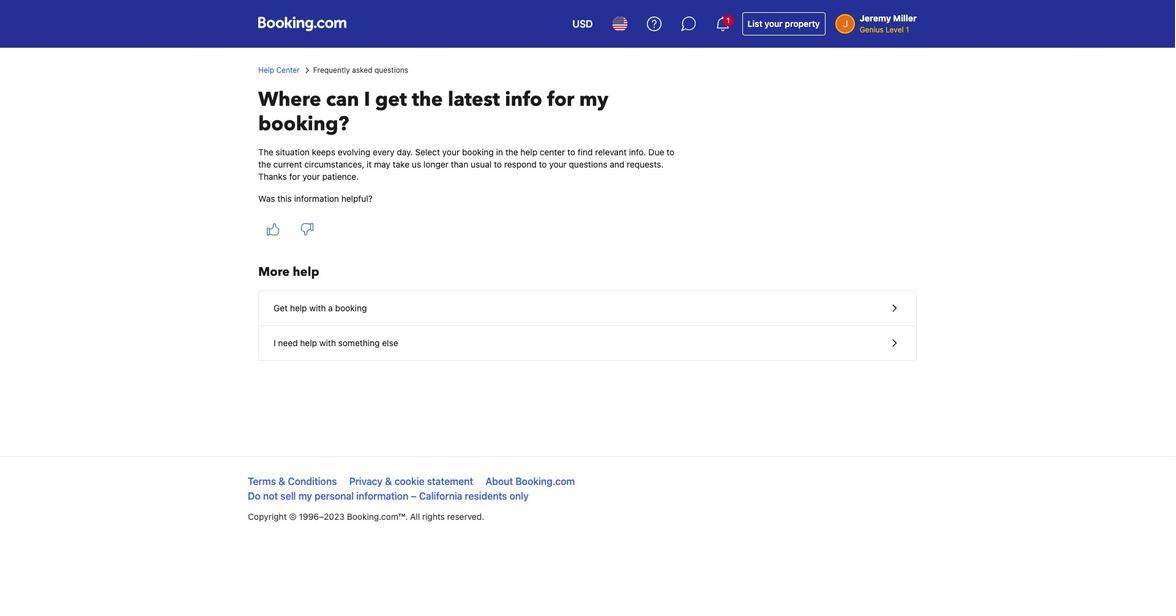 Task type: locate. For each thing, give the bounding box(es) containing it.
do not sell my personal information – california residents only link
[[248, 491, 529, 502]]

center
[[540, 147, 565, 157]]

0 vertical spatial questions
[[375, 66, 408, 75]]

&
[[279, 476, 285, 487], [385, 476, 392, 487]]

the right get at top
[[412, 86, 443, 113]]

longer
[[424, 159, 449, 170]]

need
[[278, 338, 298, 348]]

0 horizontal spatial i
[[274, 338, 276, 348]]

1 vertical spatial information
[[356, 491, 409, 502]]

0 vertical spatial the
[[412, 86, 443, 113]]

to
[[568, 147, 576, 157], [667, 147, 675, 157], [494, 159, 502, 170], [539, 159, 547, 170]]

help right need
[[300, 338, 317, 348]]

about booking.com link
[[486, 476, 575, 487]]

2 vertical spatial the
[[258, 159, 271, 170]]

with left something
[[319, 338, 336, 348]]

questions down 'find'
[[569, 159, 608, 170]]

for
[[547, 86, 575, 113], [289, 171, 300, 182]]

information
[[294, 193, 339, 204], [356, 491, 409, 502]]

for right info
[[547, 86, 575, 113]]

& up do not sell my personal information – california residents only link
[[385, 476, 392, 487]]

information up the booking.com™.
[[356, 491, 409, 502]]

your down the center
[[549, 159, 567, 170]]

due
[[649, 147, 664, 157]]

get
[[274, 303, 288, 313]]

get help with a booking
[[274, 303, 367, 313]]

more help
[[258, 264, 319, 280]]

& up sell
[[279, 476, 285, 487]]

with
[[309, 303, 326, 313], [319, 338, 336, 348]]

miller
[[893, 13, 917, 23]]

1 horizontal spatial i
[[364, 86, 370, 113]]

2 & from the left
[[385, 476, 392, 487]]

where
[[258, 86, 321, 113]]

0 horizontal spatial for
[[289, 171, 300, 182]]

privacy & cookie statement
[[349, 476, 473, 487]]

my
[[579, 86, 609, 113], [298, 491, 312, 502]]

i inside where can i get the latest info for my booking?
[[364, 86, 370, 113]]

questions
[[375, 66, 408, 75], [569, 159, 608, 170]]

0 horizontal spatial questions
[[375, 66, 408, 75]]

questions right asked on the top left of the page
[[375, 66, 408, 75]]

in
[[496, 147, 503, 157]]

0 vertical spatial i
[[364, 86, 370, 113]]

the inside where can i get the latest info for my booking?
[[412, 86, 443, 113]]

the situation keeps evolving every day. select your booking in the help center to find relevant info. due to the current circumstances, it may take us longer than usual to respond to your questions and requests. thanks for your patience.
[[258, 147, 675, 182]]

information right 'this'
[[294, 193, 339, 204]]

& for privacy
[[385, 476, 392, 487]]

with left a
[[309, 303, 326, 313]]

1 horizontal spatial questions
[[569, 159, 608, 170]]

i
[[364, 86, 370, 113], [274, 338, 276, 348]]

to down in
[[494, 159, 502, 170]]

1 vertical spatial questions
[[569, 159, 608, 170]]

helpful?
[[341, 193, 373, 204]]

0 vertical spatial my
[[579, 86, 609, 113]]

your right list
[[765, 18, 783, 29]]

1 horizontal spatial 1
[[906, 25, 909, 34]]

help right get
[[290, 303, 307, 313]]

booking
[[462, 147, 494, 157], [335, 303, 367, 313]]

i inside 'button'
[[274, 338, 276, 348]]

1 horizontal spatial the
[[412, 86, 443, 113]]

1 vertical spatial i
[[274, 338, 276, 348]]

1 vertical spatial with
[[319, 338, 336, 348]]

& for terms
[[279, 476, 285, 487]]

list your property link
[[742, 12, 826, 36]]

help
[[258, 66, 274, 75]]

0 horizontal spatial information
[[294, 193, 339, 204]]

my down "conditions"
[[298, 491, 312, 502]]

1 & from the left
[[279, 476, 285, 487]]

0 horizontal spatial 1
[[727, 16, 730, 25]]

1996–2023
[[299, 512, 345, 522]]

current
[[273, 159, 302, 170]]

privacy
[[349, 476, 383, 487]]

1 vertical spatial booking
[[335, 303, 367, 313]]

info
[[505, 86, 542, 113]]

reserved.
[[447, 512, 484, 522]]

find
[[578, 147, 593, 157]]

0 horizontal spatial &
[[279, 476, 285, 487]]

center
[[276, 66, 300, 75]]

i left need
[[274, 338, 276, 348]]

conditions
[[288, 476, 337, 487]]

i left get at top
[[364, 86, 370, 113]]

1 horizontal spatial my
[[579, 86, 609, 113]]

0 horizontal spatial my
[[298, 491, 312, 502]]

the down the
[[258, 159, 271, 170]]

about
[[486, 476, 513, 487]]

help up respond
[[521, 147, 538, 157]]

where can i get the latest info for my booking?
[[258, 86, 609, 138]]

0 horizontal spatial the
[[258, 159, 271, 170]]

for down current
[[289, 171, 300, 182]]

booking inside button
[[335, 303, 367, 313]]

0 vertical spatial booking
[[462, 147, 494, 157]]

do
[[248, 491, 261, 502]]

help inside 'button'
[[300, 338, 317, 348]]

0 vertical spatial with
[[309, 303, 326, 313]]

to right due
[[667, 147, 675, 157]]

every
[[373, 147, 395, 157]]

thanks
[[258, 171, 287, 182]]

help center button
[[258, 65, 300, 76]]

i need help with something else
[[274, 338, 398, 348]]

something
[[338, 338, 380, 348]]

the right in
[[506, 147, 518, 157]]

1 vertical spatial my
[[298, 491, 312, 502]]

else
[[382, 338, 398, 348]]

your
[[765, 18, 783, 29], [442, 147, 460, 157], [549, 159, 567, 170], [303, 171, 320, 182]]

0 vertical spatial information
[[294, 193, 339, 204]]

was this information helpful?
[[258, 193, 373, 204]]

my up 'find'
[[579, 86, 609, 113]]

0 vertical spatial for
[[547, 86, 575, 113]]

can
[[326, 86, 359, 113]]

booking up 'usual'
[[462, 147, 494, 157]]

it
[[367, 159, 372, 170]]

1 horizontal spatial information
[[356, 491, 409, 502]]

residents
[[465, 491, 507, 502]]

to left 'find'
[[568, 147, 576, 157]]

booking right a
[[335, 303, 367, 313]]

jeremy miller genius level 1
[[860, 13, 917, 34]]

1 horizontal spatial booking
[[462, 147, 494, 157]]

for inside where can i get the latest info for my booking?
[[547, 86, 575, 113]]

1 horizontal spatial &
[[385, 476, 392, 487]]

0 horizontal spatial booking
[[335, 303, 367, 313]]

1 vertical spatial for
[[289, 171, 300, 182]]

1
[[727, 16, 730, 25], [906, 25, 909, 34]]

asked
[[352, 66, 373, 75]]

2 horizontal spatial the
[[506, 147, 518, 157]]

1 horizontal spatial for
[[547, 86, 575, 113]]

1 left list
[[727, 16, 730, 25]]

frequently asked questions
[[313, 66, 408, 75]]

1 down miller
[[906, 25, 909, 34]]

info.
[[629, 147, 646, 157]]



Task type: vqa. For each thing, say whether or not it's contained in the screenshot.
the rightmost DOES
no



Task type: describe. For each thing, give the bounding box(es) containing it.
booking inside the situation keeps evolving every day. select your booking in the help center to find relevant info. due to the current circumstances, it may take us longer than usual to respond to your questions and requests. thanks for your patience.
[[462, 147, 494, 157]]

statement
[[427, 476, 473, 487]]

and
[[610, 159, 625, 170]]

more
[[258, 264, 290, 280]]

1 inside "jeremy miller genius level 1"
[[906, 25, 909, 34]]

jeremy
[[860, 13, 891, 23]]

booking.com online hotel reservations image
[[258, 17, 347, 31]]

my inside where can i get the latest info for my booking?
[[579, 86, 609, 113]]

booking?
[[258, 111, 349, 138]]

terms & conditions
[[248, 476, 337, 487]]

california
[[419, 491, 463, 502]]

terms
[[248, 476, 276, 487]]

than
[[451, 159, 469, 170]]

was
[[258, 193, 275, 204]]

1 inside 1 button
[[727, 16, 730, 25]]

may
[[374, 159, 391, 170]]

copyright
[[248, 512, 287, 522]]

my inside "about booking.com do not sell my personal information – california residents only"
[[298, 491, 312, 502]]

i need help with something else button
[[259, 326, 916, 361]]

us
[[412, 159, 421, 170]]

the
[[258, 147, 273, 157]]

requests.
[[627, 159, 664, 170]]

for inside the situation keeps evolving every day. select your booking in the help center to find relevant info. due to the current circumstances, it may take us longer than usual to respond to your questions and requests. thanks for your patience.
[[289, 171, 300, 182]]

relevant
[[595, 147, 627, 157]]

genius
[[860, 25, 884, 34]]

select
[[415, 147, 440, 157]]

sell
[[281, 491, 296, 502]]

help inside the situation keeps evolving every day. select your booking in the help center to find relevant info. due to the current circumstances, it may take us longer than usual to respond to your questions and requests. thanks for your patience.
[[521, 147, 538, 157]]

privacy & cookie statement link
[[349, 476, 473, 487]]

list your property
[[748, 18, 820, 29]]

help center
[[258, 66, 300, 75]]

your up than
[[442, 147, 460, 157]]

information inside "about booking.com do not sell my personal information – california residents only"
[[356, 491, 409, 502]]

usd button
[[565, 9, 600, 39]]

keeps
[[312, 147, 336, 157]]

property
[[785, 18, 820, 29]]

with inside 'button'
[[319, 338, 336, 348]]

level
[[886, 25, 904, 34]]

get help with a booking button
[[259, 291, 916, 326]]

a
[[328, 303, 333, 313]]

list
[[748, 18, 763, 29]]

usual
[[471, 159, 492, 170]]

copyright © 1996–2023 booking.com™. all rights reserved.
[[248, 512, 484, 522]]

questions inside the situation keeps evolving every day. select your booking in the help center to find relevant info. due to the current circumstances, it may take us longer than usual to respond to your questions and requests. thanks for your patience.
[[569, 159, 608, 170]]

rights
[[422, 512, 445, 522]]

your up was this information helpful?
[[303, 171, 320, 182]]

situation
[[276, 147, 310, 157]]

help right more
[[293, 264, 319, 280]]

booking.com™.
[[347, 512, 408, 522]]

circumstances,
[[304, 159, 364, 170]]

about booking.com do not sell my personal information – california residents only
[[248, 476, 575, 502]]

terms & conditions link
[[248, 476, 337, 487]]

help inside button
[[290, 303, 307, 313]]

take
[[393, 159, 410, 170]]

respond
[[504, 159, 537, 170]]

get
[[375, 86, 407, 113]]

–
[[411, 491, 417, 502]]

usd
[[573, 18, 593, 29]]

1 vertical spatial the
[[506, 147, 518, 157]]

cookie
[[395, 476, 425, 487]]

to down the center
[[539, 159, 547, 170]]

all
[[410, 512, 420, 522]]

day.
[[397, 147, 413, 157]]

patience.
[[322, 171, 359, 182]]

latest
[[448, 86, 500, 113]]

booking.com
[[516, 476, 575, 487]]

frequently
[[313, 66, 350, 75]]

this
[[277, 193, 292, 204]]

©
[[289, 512, 297, 522]]

not
[[263, 491, 278, 502]]

with inside button
[[309, 303, 326, 313]]

personal
[[315, 491, 354, 502]]

evolving
[[338, 147, 371, 157]]

1 button
[[708, 9, 738, 39]]

only
[[510, 491, 529, 502]]



